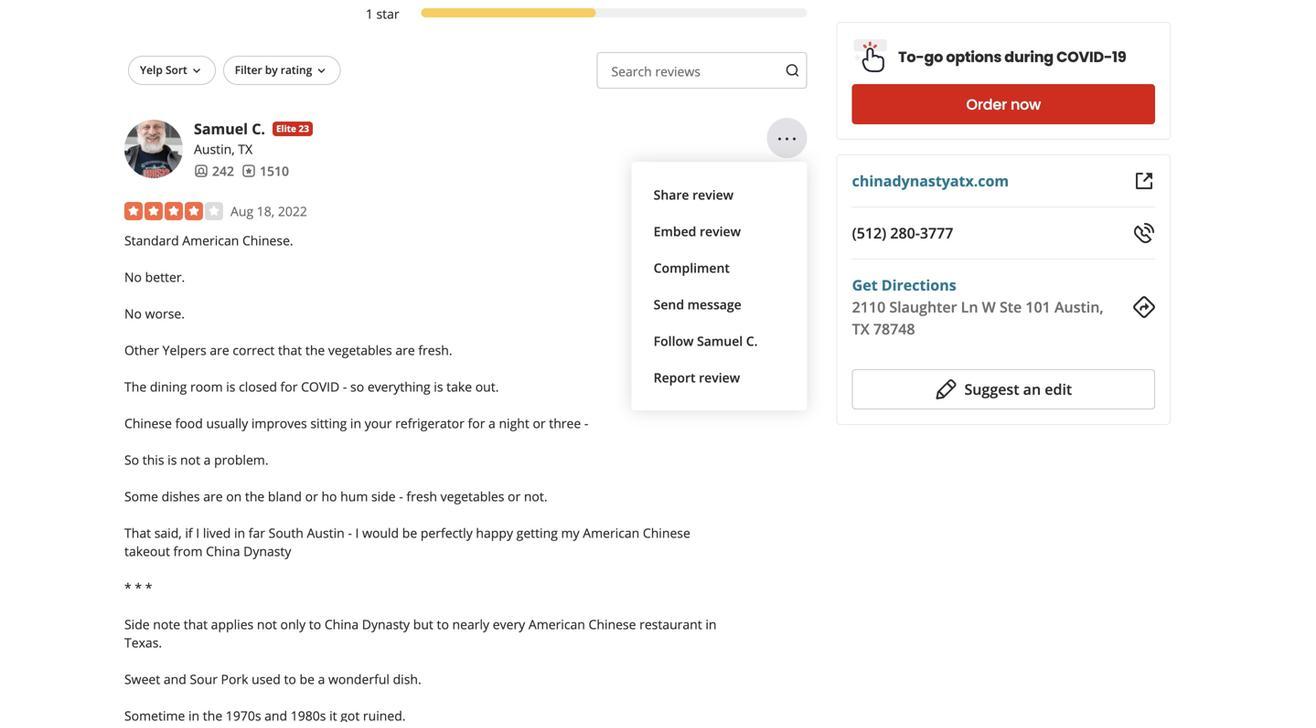 Task type: locate. For each thing, give the bounding box(es) containing it.
fresh.
[[418, 342, 453, 359]]

problem.
[[214, 451, 269, 469]]

some dishes are on the bland or ho hum side - fresh vegetables or not.
[[124, 488, 548, 505]]

dynasty down far
[[243, 543, 291, 560]]

american
[[182, 232, 239, 249], [583, 525, 640, 542], [529, 616, 585, 634]]

review for report review
[[699, 369, 740, 386]]

better.
[[145, 268, 185, 286]]

1 * from the left
[[124, 580, 132, 597]]

share review button
[[647, 176, 793, 213]]

4 star rating image
[[124, 202, 223, 220]]

0 horizontal spatial austin,
[[194, 140, 235, 158]]

review down "share review" button
[[700, 223, 741, 240]]

yelpers
[[163, 342, 207, 359]]

side
[[124, 616, 150, 634]]

be
[[402, 525, 417, 542], [300, 671, 315, 688]]

be right "used"
[[300, 671, 315, 688]]

sort
[[166, 62, 187, 77]]

or right night
[[533, 415, 546, 432]]

report
[[654, 369, 696, 386]]

1 horizontal spatial in
[[350, 415, 361, 432]]

other
[[124, 342, 159, 359]]

on
[[226, 488, 242, 505]]

0 horizontal spatial that
[[184, 616, 208, 634]]

hum
[[340, 488, 368, 505]]

for left night
[[468, 415, 485, 432]]

dynasty inside 'that said, if i lived in far south austin - i would be perfectly happy getting my american chinese takeout from china dynasty'
[[243, 543, 291, 560]]

0 vertical spatial be
[[402, 525, 417, 542]]

0 vertical spatial tx
[[238, 140, 253, 158]]

lived
[[203, 525, 231, 542]]

during
[[1005, 47, 1054, 67]]

review inside button
[[700, 223, 741, 240]]

0 horizontal spatial dynasty
[[243, 543, 291, 560]]

vegetables
[[328, 342, 392, 359], [441, 488, 505, 505]]

24 pencil v2 image
[[936, 379, 958, 401]]

1 horizontal spatial chinese
[[589, 616, 636, 634]]

south
[[269, 525, 304, 542]]

1 horizontal spatial c.
[[746, 332, 758, 350]]

or left not.
[[508, 488, 521, 505]]

a left night
[[489, 415, 496, 432]]

standard american chinese.
[[124, 232, 293, 249]]

send message
[[654, 296, 742, 313]]

improves
[[252, 415, 307, 432]]

2 vertical spatial chinese
[[589, 616, 636, 634]]

for
[[280, 378, 298, 396], [468, 415, 485, 432]]

0 horizontal spatial be
[[300, 671, 315, 688]]

tx inside get directions 2110 slaughter ln w ste 101 austin, tx 78748
[[852, 319, 870, 339]]

1 horizontal spatial i
[[355, 525, 359, 542]]

16 review v2 image
[[242, 164, 256, 179]]

i right if at the bottom
[[196, 525, 200, 542]]

suggest
[[965, 380, 1020, 399]]

dynasty left but
[[362, 616, 410, 634]]

three
[[549, 415, 581, 432]]

1 no from the top
[[124, 268, 142, 286]]

24 phone v2 image
[[1134, 222, 1156, 244]]

austin, up friends element
[[194, 140, 235, 158]]

2022
[[278, 203, 307, 220]]

1 horizontal spatial the
[[306, 342, 325, 359]]

3777
[[920, 223, 954, 243]]

16 chevron down v2 image
[[189, 64, 204, 78]]

242
[[212, 162, 234, 180]]

order now link
[[852, 84, 1156, 124]]

(512) 280-3777
[[852, 223, 954, 243]]

2 horizontal spatial chinese
[[643, 525, 691, 542]]

suggest an edit
[[965, 380, 1073, 399]]

in for lived
[[234, 525, 245, 542]]

0 vertical spatial samuel
[[194, 119, 248, 138]]

used
[[252, 671, 281, 688]]

in left your
[[350, 415, 361, 432]]

chinese inside 'that said, if i lived in far south austin - i would be perfectly happy getting my american chinese takeout from china dynasty'
[[643, 525, 691, 542]]

aug
[[231, 203, 254, 220]]

18,
[[257, 203, 275, 220]]

0 horizontal spatial for
[[280, 378, 298, 396]]

0 horizontal spatial chinese
[[124, 415, 172, 432]]

worse.
[[145, 305, 185, 322]]

1 horizontal spatial dynasty
[[362, 616, 410, 634]]

a left problem. at the bottom left of page
[[204, 451, 211, 469]]

1 horizontal spatial china
[[325, 616, 359, 634]]

an
[[1024, 380, 1041, 399]]

no better.
[[124, 268, 185, 286]]

1 vertical spatial american
[[583, 525, 640, 542]]

dynasty
[[243, 543, 291, 560], [362, 616, 410, 634]]

elite 23 austin, tx
[[194, 122, 309, 158]]

w
[[982, 297, 996, 317]]

samuel
[[194, 119, 248, 138], [697, 332, 743, 350]]

review up embed review button
[[693, 186, 734, 203]]

american down aug
[[182, 232, 239, 249]]

2 horizontal spatial to
[[437, 616, 449, 634]]

1 horizontal spatial austin,
[[1055, 297, 1104, 317]]

0 vertical spatial chinese
[[124, 415, 172, 432]]

pork
[[221, 671, 248, 688]]

in inside 'that said, if i lived in far south austin - i would be perfectly happy getting my american chinese takeout from china dynasty'
[[234, 525, 245, 542]]

sitting
[[311, 415, 347, 432]]

that said, if i lived in far south austin - i would be perfectly happy getting my american chinese takeout from china dynasty
[[124, 525, 691, 560]]

24 external link v2 image
[[1134, 170, 1156, 192]]

0 vertical spatial dynasty
[[243, 543, 291, 560]]

a left wonderful
[[318, 671, 325, 688]]

to right 'only' on the bottom of page
[[309, 616, 321, 634]]

so
[[124, 451, 139, 469]]

some
[[124, 488, 158, 505]]

china inside the side note that applies not only to china dynasty but to nearly every american chinese restaurant in texas.
[[325, 616, 359, 634]]

austin, inside get directions 2110 slaughter ln w ste 101 austin, tx 78748
[[1055, 297, 1104, 317]]

no for no worse.
[[124, 305, 142, 322]]

vegetables up so
[[328, 342, 392, 359]]

chinese.
[[242, 232, 293, 249]]

1 vertical spatial samuel
[[697, 332, 743, 350]]

c. left elite
[[252, 119, 265, 138]]

filter by rating
[[235, 62, 312, 77]]

1 horizontal spatial tx
[[852, 319, 870, 339]]

no left the worse. at top
[[124, 305, 142, 322]]

2 vertical spatial in
[[706, 616, 717, 634]]

not left 'only' on the bottom of page
[[257, 616, 277, 634]]

review down "follow samuel c." button
[[699, 369, 740, 386]]

elite 23 link
[[273, 122, 313, 136]]

are left on
[[203, 488, 223, 505]]

not down food on the left bottom
[[180, 451, 200, 469]]

0 vertical spatial the
[[306, 342, 325, 359]]

1 star
[[366, 5, 399, 22]]

tx down 2110
[[852, 319, 870, 339]]

american right the my
[[583, 525, 640, 542]]

0 horizontal spatial i
[[196, 525, 200, 542]]

c. down 'send message' button
[[746, 332, 758, 350]]

in left far
[[234, 525, 245, 542]]

night
[[499, 415, 530, 432]]

the right on
[[245, 488, 265, 505]]

are left the fresh.
[[396, 342, 415, 359]]

to right "used"
[[284, 671, 296, 688]]

1 vertical spatial be
[[300, 671, 315, 688]]

0 vertical spatial in
[[350, 415, 361, 432]]

china down lived
[[206, 543, 240, 560]]

0 horizontal spatial or
[[305, 488, 318, 505]]

1 horizontal spatial that
[[278, 342, 302, 359]]

rating
[[281, 62, 312, 77]]

1 horizontal spatial *
[[135, 580, 142, 597]]

1 vertical spatial china
[[325, 616, 359, 634]]

1 vertical spatial review
[[700, 223, 741, 240]]

yelp sort button
[[128, 56, 216, 85]]

friends element
[[194, 162, 234, 180]]

the
[[306, 342, 325, 359], [245, 488, 265, 505]]

1 vertical spatial for
[[468, 415, 485, 432]]

in right the restaurant
[[706, 616, 717, 634]]

dishes
[[162, 488, 200, 505]]

0 horizontal spatial samuel
[[194, 119, 248, 138]]

1 vertical spatial tx
[[852, 319, 870, 339]]

(512)
[[852, 223, 887, 243]]

a
[[489, 415, 496, 432], [204, 451, 211, 469], [318, 671, 325, 688]]

0 vertical spatial for
[[280, 378, 298, 396]]

china inside 'that said, if i lived in far south austin - i would be perfectly happy getting my american chinese takeout from china dynasty'
[[206, 543, 240, 560]]

0 horizontal spatial vegetables
[[328, 342, 392, 359]]

the up the dining room is closed for covid - so everything is take out.
[[306, 342, 325, 359]]

1 vertical spatial that
[[184, 616, 208, 634]]

1 vertical spatial c.
[[746, 332, 758, 350]]

0 vertical spatial review
[[693, 186, 734, 203]]

photo of samuel c. image
[[124, 120, 183, 178]]

getting
[[517, 525, 558, 542]]

room
[[190, 378, 223, 396]]

- right three
[[585, 415, 589, 432]]

dynasty inside the side note that applies not only to china dynasty but to nearly every american chinese restaurant in texas.
[[362, 616, 410, 634]]

get directions link
[[852, 275, 957, 295]]

that inside the side note that applies not only to china dynasty but to nearly every american chinese restaurant in texas.
[[184, 616, 208, 634]]

1 horizontal spatial for
[[468, 415, 485, 432]]

1 vertical spatial no
[[124, 305, 142, 322]]

1 horizontal spatial samuel
[[697, 332, 743, 350]]

menu image
[[777, 128, 798, 150]]

0 vertical spatial austin,
[[194, 140, 235, 158]]

texas.
[[124, 634, 162, 652]]

is right room
[[226, 378, 236, 396]]

- inside 'that said, if i lived in far south austin - i would be perfectly happy getting my american chinese takeout from china dynasty'
[[348, 525, 352, 542]]

in
[[350, 415, 361, 432], [234, 525, 245, 542], [706, 616, 717, 634]]

2 horizontal spatial is
[[434, 378, 443, 396]]

china right 'only' on the bottom of page
[[325, 616, 359, 634]]

-
[[343, 378, 347, 396], [585, 415, 589, 432], [399, 488, 403, 505], [348, 525, 352, 542]]

sweet and sour pork used to be a wonderful dish.
[[124, 671, 422, 688]]

said,
[[154, 525, 182, 542]]

2 vertical spatial american
[[529, 616, 585, 634]]

american right every
[[529, 616, 585, 634]]

i left would
[[355, 525, 359, 542]]

1 vertical spatial vegetables
[[441, 488, 505, 505]]

to-
[[899, 47, 925, 67]]

vegetables up happy
[[441, 488, 505, 505]]

note
[[153, 616, 180, 634]]

- right austin
[[348, 525, 352, 542]]

menu
[[632, 162, 808, 411]]

for right closed
[[280, 378, 298, 396]]

2 horizontal spatial *
[[145, 580, 152, 597]]

to right but
[[437, 616, 449, 634]]

out.
[[476, 378, 499, 396]]

0 vertical spatial vegetables
[[328, 342, 392, 359]]

that right note
[[184, 616, 208, 634]]

to-go options during covid-19
[[899, 47, 1127, 67]]

0 vertical spatial no
[[124, 268, 142, 286]]

1 vertical spatial chinese
[[643, 525, 691, 542]]

review
[[693, 186, 734, 203], [700, 223, 741, 240], [699, 369, 740, 386]]

1 horizontal spatial not
[[257, 616, 277, 634]]

1 vertical spatial not
[[257, 616, 277, 634]]

or left ho
[[305, 488, 318, 505]]

0 horizontal spatial c.
[[252, 119, 265, 138]]

2 horizontal spatial in
[[706, 616, 717, 634]]

280-
[[891, 223, 920, 243]]

not inside the side note that applies not only to china dynasty but to nearly every american chinese restaurant in texas.
[[257, 616, 277, 634]]

china
[[206, 543, 240, 560], [325, 616, 359, 634]]

search image
[[786, 63, 800, 78]]

is right this
[[168, 451, 177, 469]]

2 horizontal spatial a
[[489, 415, 496, 432]]

2 i from the left
[[355, 525, 359, 542]]

1 vertical spatial in
[[234, 525, 245, 542]]

2 no from the top
[[124, 305, 142, 322]]

0 vertical spatial a
[[489, 415, 496, 432]]

austin, right 101
[[1055, 297, 1104, 317]]

0 vertical spatial china
[[206, 543, 240, 560]]

send message button
[[647, 286, 793, 323]]

0 horizontal spatial *
[[124, 580, 132, 597]]

tx up 16 review v2 icon on the top left
[[238, 140, 253, 158]]

1 vertical spatial austin,
[[1055, 297, 1104, 317]]

16 chevron down v2 image
[[314, 64, 329, 78]]

1 vertical spatial dynasty
[[362, 616, 410, 634]]

1 horizontal spatial a
[[318, 671, 325, 688]]

2 vertical spatial review
[[699, 369, 740, 386]]

78748
[[874, 319, 915, 339]]

samuel up 242
[[194, 119, 248, 138]]

0 horizontal spatial china
[[206, 543, 240, 560]]

search reviews
[[612, 63, 701, 80]]

0 vertical spatial that
[[278, 342, 302, 359]]

chinadynastyatx.com
[[852, 171, 1009, 191]]

samuel down 'send message' button
[[697, 332, 743, 350]]

1 vertical spatial the
[[245, 488, 265, 505]]

are left "correct"
[[210, 342, 229, 359]]

0 horizontal spatial not
[[180, 451, 200, 469]]

0 vertical spatial c.
[[252, 119, 265, 138]]

be right would
[[402, 525, 417, 542]]

are for the
[[210, 342, 229, 359]]

no left better.
[[124, 268, 142, 286]]

1 vertical spatial a
[[204, 451, 211, 469]]

in for sitting
[[350, 415, 361, 432]]

is left 'take'
[[434, 378, 443, 396]]

that right "correct"
[[278, 342, 302, 359]]

0 horizontal spatial tx
[[238, 140, 253, 158]]

1 horizontal spatial be
[[402, 525, 417, 542]]

16 friends v2 image
[[194, 164, 209, 179]]

- right side
[[399, 488, 403, 505]]

2 horizontal spatial or
[[533, 415, 546, 432]]

0 horizontal spatial in
[[234, 525, 245, 542]]

  text field
[[597, 52, 808, 89]]



Task type: describe. For each thing, give the bounding box(es) containing it.
101
[[1026, 297, 1051, 317]]

only
[[280, 616, 306, 634]]

3 * from the left
[[145, 580, 152, 597]]

are for bland
[[203, 488, 223, 505]]

from
[[173, 543, 203, 560]]

in inside the side note that applies not only to china dynasty but to nearly every american chinese restaurant in texas.
[[706, 616, 717, 634]]

0 vertical spatial american
[[182, 232, 239, 249]]

now
[[1011, 94, 1041, 115]]

sour
[[190, 671, 218, 688]]

reviews element
[[242, 162, 289, 180]]

0 horizontal spatial is
[[168, 451, 177, 469]]

suggest an edit button
[[852, 370, 1156, 410]]

23
[[299, 122, 309, 135]]

covid-
[[1057, 47, 1113, 67]]

that
[[124, 525, 151, 542]]

report review button
[[647, 359, 793, 396]]

1 horizontal spatial vegetables
[[441, 488, 505, 505]]

1510
[[260, 162, 289, 180]]

other yelpers are correct that the vegetables are fresh.
[[124, 342, 453, 359]]

compliment button
[[647, 250, 793, 286]]

every
[[493, 616, 525, 634]]

follow samuel c.
[[654, 332, 758, 350]]

austin, inside elite 23 austin, tx
[[194, 140, 235, 158]]

fresh
[[407, 488, 437, 505]]

review for share review
[[693, 186, 734, 203]]

perfectly
[[421, 525, 473, 542]]

the dining room is closed for covid - so everything is take out.
[[124, 378, 499, 396]]

samuel inside button
[[697, 332, 743, 350]]

edit
[[1045, 380, 1073, 399]]

dining
[[150, 378, 187, 396]]

filter
[[235, 62, 262, 77]]

reviews
[[655, 63, 701, 80]]

send
[[654, 296, 684, 313]]

go
[[925, 47, 943, 67]]

ho
[[322, 488, 337, 505]]

happy
[[476, 525, 513, 542]]

be inside 'that said, if i lived in far south austin - i would be perfectly happy getting my american chinese takeout from china dynasty'
[[402, 525, 417, 542]]

and
[[164, 671, 186, 688]]

restaurant
[[640, 616, 702, 634]]

1 i from the left
[[196, 525, 200, 542]]

correct
[[233, 342, 275, 359]]

order
[[967, 94, 1007, 115]]

far
[[249, 525, 265, 542]]

if
[[185, 525, 193, 542]]

embed review button
[[647, 213, 793, 250]]

1 horizontal spatial to
[[309, 616, 321, 634]]

search
[[612, 63, 652, 80]]

so this is not a problem.
[[124, 451, 269, 469]]

so
[[350, 378, 364, 396]]

follow
[[654, 332, 694, 350]]

2 vertical spatial a
[[318, 671, 325, 688]]

would
[[362, 525, 399, 542]]

closed
[[239, 378, 277, 396]]

share
[[654, 186, 689, 203]]

no for no better.
[[124, 268, 142, 286]]

covid
[[301, 378, 340, 396]]

ste
[[1000, 297, 1022, 317]]

0 horizontal spatial the
[[245, 488, 265, 505]]

bland
[[268, 488, 302, 505]]

get
[[852, 275, 878, 295]]

2 * from the left
[[135, 580, 142, 597]]

this
[[143, 451, 164, 469]]

american inside 'that said, if i lived in far south austin - i would be perfectly happy getting my american chinese takeout from china dynasty'
[[583, 525, 640, 542]]

options
[[946, 47, 1002, 67]]

filter by rating button
[[223, 56, 341, 85]]

takeout
[[124, 543, 170, 560]]

order now
[[967, 94, 1041, 115]]

embed review
[[654, 223, 741, 240]]

dish.
[[393, 671, 422, 688]]

* * *
[[124, 580, 152, 597]]

report review
[[654, 369, 740, 386]]

2110
[[852, 297, 886, 317]]

review for embed review
[[700, 223, 741, 240]]

but
[[413, 616, 434, 634]]

- left so
[[343, 378, 347, 396]]

19
[[1113, 47, 1127, 67]]

chinadynastyatx.com link
[[852, 171, 1009, 191]]

refrigerator
[[395, 415, 465, 432]]

0 horizontal spatial a
[[204, 451, 211, 469]]

american inside the side note that applies not only to china dynasty but to nearly every american chinese restaurant in texas.
[[529, 616, 585, 634]]

side
[[371, 488, 396, 505]]

1 horizontal spatial is
[[226, 378, 236, 396]]

embed
[[654, 223, 697, 240]]

0 horizontal spatial to
[[284, 671, 296, 688]]

wonderful
[[328, 671, 390, 688]]

filter reviews by 1 star rating element
[[344, 4, 808, 23]]

yelp
[[140, 62, 163, 77]]

chinese inside the side note that applies not only to china dynasty but to nearly every american chinese restaurant in texas.
[[589, 616, 636, 634]]

menu containing share review
[[632, 162, 808, 411]]

compliment
[[654, 259, 730, 277]]

24 directions v2 image
[[1134, 296, 1156, 318]]

aug 18, 2022
[[231, 203, 307, 220]]

c. inside "follow samuel c." button
[[746, 332, 758, 350]]

side note that applies not only to china dynasty but to nearly every american chinese restaurant in texas.
[[124, 616, 717, 652]]

tx inside elite 23 austin, tx
[[238, 140, 253, 158]]

standard
[[124, 232, 179, 249]]

applies
[[211, 616, 254, 634]]

everything
[[368, 378, 431, 396]]

0 vertical spatial not
[[180, 451, 200, 469]]

1
[[366, 5, 373, 22]]

1 horizontal spatial or
[[508, 488, 521, 505]]



Task type: vqa. For each thing, say whether or not it's contained in the screenshot.
16 chevron right v2 icon to the right
no



